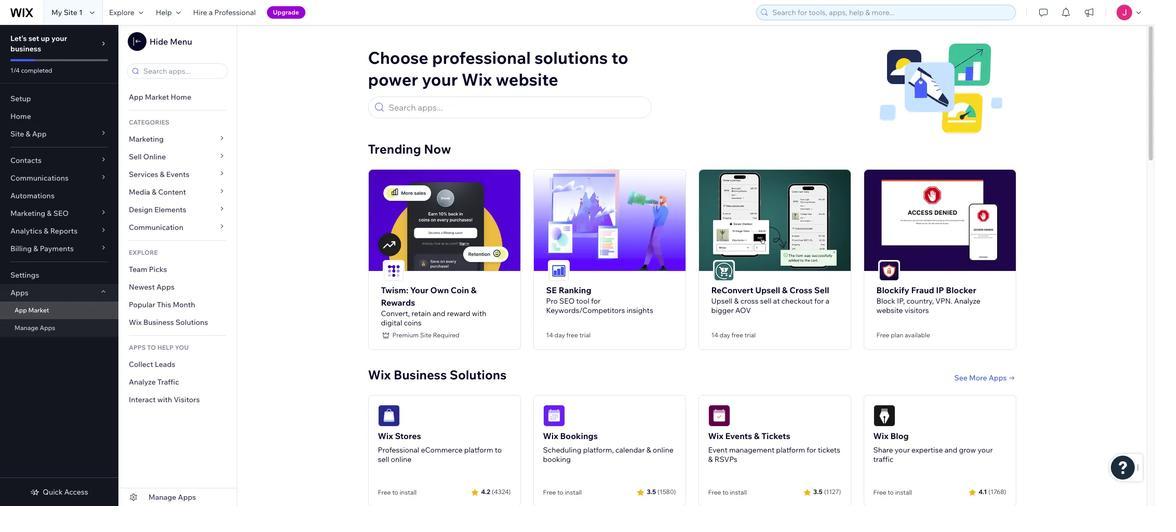 Task type: vqa. For each thing, say whether or not it's contained in the screenshot.
the top Manage Apps link
yes



Task type: locate. For each thing, give the bounding box(es) containing it.
1 horizontal spatial online
[[653, 446, 674, 455]]

& left reports
[[44, 227, 49, 236]]

home inside home link
[[10, 112, 31, 121]]

0 horizontal spatial 3.5
[[647, 488, 656, 496]]

online inside the wix stores professional ecommerce platform to sell online
[[391, 455, 412, 464]]

search apps... field up the app market home link
[[140, 64, 224, 78]]

wix down wix stores logo
[[378, 431, 393, 441]]

14
[[546, 331, 553, 339], [712, 331, 718, 339]]

events up media & content link
[[166, 170, 190, 179]]

1 vertical spatial wix business solutions
[[368, 367, 507, 383]]

2 day from the left
[[720, 331, 730, 339]]

1 14 day free trial from the left
[[546, 331, 591, 339]]

market for app market home
[[145, 92, 169, 102]]

wix business solutions down required
[[368, 367, 507, 383]]

& right calendar
[[647, 446, 651, 455]]

trial down aov
[[745, 331, 756, 339]]

settings link
[[0, 267, 118, 284]]

0 horizontal spatial market
[[28, 307, 49, 314]]

wix inside wix bookings scheduling platform, calendar & online booking
[[543, 431, 558, 441]]

1 horizontal spatial wix business solutions
[[368, 367, 507, 383]]

for right checkout
[[815, 296, 824, 306]]

newest
[[129, 283, 155, 292]]

1 vertical spatial app
[[32, 129, 47, 139]]

website
[[496, 69, 558, 90], [877, 306, 903, 315]]

hide menu button
[[128, 32, 192, 51]]

1 horizontal spatial sell
[[760, 296, 772, 306]]

1 vertical spatial sell
[[815, 285, 830, 295]]

sidebar element
[[0, 25, 118, 507], [118, 25, 237, 507]]

manage apps
[[15, 324, 55, 332], [149, 493, 196, 502]]

0 vertical spatial search apps... field
[[140, 64, 224, 78]]

1 horizontal spatial trial
[[745, 331, 756, 339]]

2 platform from the left
[[776, 446, 805, 455]]

& right billing
[[33, 244, 38, 254]]

1 horizontal spatial marketing
[[129, 135, 164, 144]]

sell right the cross
[[815, 285, 830, 295]]

0 vertical spatial business
[[143, 318, 174, 327]]

now
[[424, 141, 451, 157]]

services & events
[[129, 170, 190, 179]]

0 horizontal spatial search apps... field
[[140, 64, 224, 78]]

and inside wix blog share your expertise and grow your traffic
[[945, 446, 958, 455]]

1 horizontal spatial a
[[826, 296, 830, 306]]

business down premium site required
[[394, 367, 447, 383]]

wix events & tickets event management platform for tickets & rsvps
[[708, 431, 841, 464]]

1 vertical spatial with
[[157, 395, 172, 405]]

1 horizontal spatial manage apps
[[149, 493, 196, 502]]

& right media
[[152, 188, 157, 197]]

twism: your own coin & rewards icon image
[[384, 261, 403, 281]]

1 horizontal spatial site
[[64, 8, 77, 17]]

marketing & seo
[[10, 209, 69, 218]]

wix up share
[[874, 431, 889, 441]]

cross
[[741, 296, 759, 306]]

platform right ecommerce
[[464, 446, 493, 455]]

to for wix bookings
[[558, 489, 564, 497]]

upsell down reconvert
[[712, 296, 733, 306]]

app down settings
[[15, 307, 27, 314]]

0 vertical spatial marketing
[[129, 135, 164, 144]]

1 sidebar element from the left
[[0, 25, 118, 507]]

wix up event in the bottom right of the page
[[708, 431, 724, 441]]

rsvps
[[715, 455, 738, 464]]

1 vertical spatial marketing
[[10, 209, 45, 218]]

market inside app market link
[[28, 307, 49, 314]]

seo down ranking
[[560, 296, 575, 306]]

1 vertical spatial home
[[10, 112, 31, 121]]

with right reward
[[472, 309, 487, 318]]

see more apps
[[955, 373, 1007, 383]]

quick
[[43, 488, 63, 497]]

your
[[51, 34, 67, 43], [422, 69, 458, 90], [895, 446, 910, 455], [978, 446, 993, 455]]

professional right hire
[[214, 8, 256, 17]]

1 platform from the left
[[464, 446, 493, 455]]

1 horizontal spatial app
[[32, 129, 47, 139]]

pro
[[546, 296, 558, 306]]

1 horizontal spatial business
[[394, 367, 447, 383]]

coin
[[451, 285, 469, 295]]

upsell up at
[[756, 285, 780, 295]]

site left 1
[[64, 8, 77, 17]]

wix business solutions link
[[118, 314, 237, 331]]

3.5 left (1127)
[[814, 488, 823, 496]]

app market home
[[129, 92, 191, 102]]

1 horizontal spatial platform
[[776, 446, 805, 455]]

1 horizontal spatial sell
[[815, 285, 830, 295]]

free for wix stores
[[378, 489, 391, 497]]

and inside twism: your own coin & rewards convert, retain and reward with digital coins
[[433, 309, 446, 318]]

wix inside the wix business solutions link
[[129, 318, 142, 327]]

1 vertical spatial manage apps
[[149, 493, 196, 502]]

4 install from the left
[[895, 489, 912, 497]]

website down blockify
[[877, 306, 903, 315]]

wix up scheduling
[[543, 431, 558, 441]]

premium
[[393, 331, 419, 339]]

app down home link
[[32, 129, 47, 139]]

blockify fraud ip blocker poster image
[[864, 170, 1016, 271]]

trial down keywords/competitors at the bottom of page
[[580, 331, 591, 339]]

se ranking poster image
[[534, 170, 686, 271]]

day
[[555, 331, 565, 339], [720, 331, 730, 339]]

0 horizontal spatial marketing
[[10, 209, 45, 218]]

and left grow
[[945, 446, 958, 455]]

your right grow
[[978, 446, 993, 455]]

see
[[955, 373, 968, 383]]

0 horizontal spatial home
[[10, 112, 31, 121]]

14 down bigger
[[712, 331, 718, 339]]

1 horizontal spatial events
[[725, 431, 752, 441]]

month
[[173, 300, 195, 310]]

professional inside hire a professional link
[[214, 8, 256, 17]]

0 vertical spatial events
[[166, 170, 190, 179]]

3 free to install from the left
[[708, 489, 747, 497]]

wix down "popular" in the bottom left of the page
[[129, 318, 142, 327]]

site inside dropdown button
[[10, 129, 24, 139]]

1 horizontal spatial manage
[[149, 493, 176, 502]]

install for &
[[730, 489, 747, 497]]

marketing down 'categories'
[[129, 135, 164, 144]]

2 horizontal spatial app
[[129, 92, 143, 102]]

0 horizontal spatial with
[[157, 395, 172, 405]]

events up the management
[[725, 431, 752, 441]]

2 trial from the left
[[745, 331, 756, 339]]

1 vertical spatial analyze
[[129, 378, 156, 387]]

1 day from the left
[[555, 331, 565, 339]]

online down stores
[[391, 455, 412, 464]]

for inside wix events & tickets event management platform for tickets & rsvps
[[807, 446, 817, 455]]

3.5 left (1580)
[[647, 488, 656, 496]]

your right up
[[51, 34, 67, 43]]

reconvert upsell & cross sell poster image
[[699, 170, 851, 271]]

communications button
[[0, 169, 118, 187]]

tool
[[576, 296, 590, 306]]

apps inside "apps" dropdown button
[[10, 288, 28, 298]]

1 vertical spatial solutions
[[450, 367, 507, 383]]

sell inside sidebar element
[[129, 152, 142, 162]]

1 vertical spatial website
[[877, 306, 903, 315]]

market down "apps" dropdown button
[[28, 307, 49, 314]]

1 3.5 from the left
[[647, 488, 656, 496]]

3.5
[[647, 488, 656, 496], [814, 488, 823, 496]]

for inside reconvert upsell & cross sell upsell & cross sell at checkout for a bigger aov
[[815, 296, 824, 306]]

wix inside choose professional solutions to power your wix website
[[462, 69, 492, 90]]

communication
[[129, 223, 185, 232]]

2 14 from the left
[[712, 331, 718, 339]]

app market
[[15, 307, 49, 314]]

business
[[143, 318, 174, 327], [394, 367, 447, 383]]

let's set up your business
[[10, 34, 67, 54]]

site down coins
[[420, 331, 432, 339]]

sell online link
[[118, 148, 237, 166]]

manage
[[15, 324, 38, 332], [149, 493, 176, 502]]

0 horizontal spatial seo
[[53, 209, 69, 218]]

services & events link
[[118, 166, 237, 183]]

picks
[[149, 265, 167, 274]]

solutions down month
[[176, 318, 208, 327]]

country,
[[907, 296, 934, 306]]

1 vertical spatial market
[[28, 307, 49, 314]]

0 horizontal spatial and
[[433, 309, 446, 318]]

sell
[[760, 296, 772, 306], [378, 455, 389, 464]]

marketing for marketing
[[129, 135, 164, 144]]

analyze down blocker
[[954, 296, 981, 306]]

visitors
[[174, 395, 200, 405]]

sidebar element containing let's set up your business
[[0, 25, 118, 507]]

business down the "popular this month"
[[143, 318, 174, 327]]

0 vertical spatial manage apps link
[[0, 320, 118, 337]]

0 vertical spatial professional
[[214, 8, 256, 17]]

0 horizontal spatial 14
[[546, 331, 553, 339]]

access
[[64, 488, 88, 497]]

0 horizontal spatial professional
[[214, 8, 256, 17]]

free down aov
[[732, 331, 743, 339]]

1 horizontal spatial analyze
[[954, 296, 981, 306]]

0 vertical spatial seo
[[53, 209, 69, 218]]

and right the retain
[[433, 309, 446, 318]]

apps to help you
[[129, 344, 189, 352]]

search apps... field down choose professional solutions to power your wix website
[[386, 97, 647, 118]]

your right power
[[422, 69, 458, 90]]

platform inside wix events & tickets event management platform for tickets & rsvps
[[776, 446, 805, 455]]

14 day free trial down keywords/competitors at the bottom of page
[[546, 331, 591, 339]]

2 install from the left
[[565, 489, 582, 497]]

0 vertical spatial app
[[129, 92, 143, 102]]

media & content link
[[118, 183, 237, 201]]

popular this month
[[129, 300, 195, 310]]

up
[[41, 34, 50, 43]]

1 vertical spatial seo
[[560, 296, 575, 306]]

1 vertical spatial search apps... field
[[386, 97, 647, 118]]

collect
[[129, 360, 153, 369]]

0 horizontal spatial app
[[15, 307, 27, 314]]

ip
[[936, 285, 944, 295]]

seo down automations link
[[53, 209, 69, 218]]

2 14 day free trial from the left
[[712, 331, 756, 339]]

1 horizontal spatial solutions
[[450, 367, 507, 383]]

0 horizontal spatial trial
[[580, 331, 591, 339]]

platform inside the wix stores professional ecommerce platform to sell online
[[464, 446, 493, 455]]

& left the cross
[[782, 285, 788, 295]]

& right coin
[[471, 285, 477, 295]]

free for wix blog
[[874, 489, 887, 497]]

1 horizontal spatial professional
[[378, 446, 419, 455]]

0 vertical spatial site
[[64, 8, 77, 17]]

1 install from the left
[[400, 489, 417, 497]]

a inside reconvert upsell & cross sell upsell & cross sell at checkout for a bigger aov
[[826, 296, 830, 306]]

booking
[[543, 455, 571, 464]]

0 horizontal spatial online
[[391, 455, 412, 464]]

1 horizontal spatial upsell
[[756, 285, 780, 295]]

settings
[[10, 271, 39, 280]]

wix inside the wix stores professional ecommerce platform to sell online
[[378, 431, 393, 441]]

own
[[430, 285, 449, 295]]

available
[[905, 331, 930, 339]]

ranking
[[559, 285, 592, 295]]

0 horizontal spatial day
[[555, 331, 565, 339]]

site for premium
[[420, 331, 432, 339]]

wix down professional
[[462, 69, 492, 90]]

popular
[[129, 300, 155, 310]]

&
[[26, 129, 30, 139], [160, 170, 165, 179], [152, 188, 157, 197], [47, 209, 52, 218], [44, 227, 49, 236], [33, 244, 38, 254], [471, 285, 477, 295], [782, 285, 788, 295], [734, 296, 739, 306], [754, 431, 760, 441], [647, 446, 651, 455], [708, 455, 713, 464]]

1 vertical spatial upsell
[[712, 296, 733, 306]]

1 horizontal spatial and
[[945, 446, 958, 455]]

1 horizontal spatial home
[[171, 92, 191, 102]]

free down keywords/competitors at the bottom of page
[[567, 331, 578, 339]]

2 vertical spatial app
[[15, 307, 27, 314]]

for left tickets
[[807, 446, 817, 455]]

0 horizontal spatial platform
[[464, 446, 493, 455]]

2 3.5 from the left
[[814, 488, 823, 496]]

solutions down required
[[450, 367, 507, 383]]

home down the setup
[[10, 112, 31, 121]]

to inside choose professional solutions to power your wix website
[[612, 47, 628, 68]]

1 vertical spatial sell
[[378, 455, 389, 464]]

14 down pro in the left of the page
[[546, 331, 553, 339]]

free
[[567, 331, 578, 339], [732, 331, 743, 339]]

sell inside the wix stores professional ecommerce platform to sell online
[[378, 455, 389, 464]]

4.1
[[979, 488, 987, 496]]

with
[[472, 309, 487, 318], [157, 395, 172, 405]]

free
[[877, 331, 890, 339], [378, 489, 391, 497], [543, 489, 556, 497], [708, 489, 721, 497], [874, 489, 887, 497]]

3 install from the left
[[730, 489, 747, 497]]

app inside app market link
[[15, 307, 27, 314]]

0 vertical spatial website
[[496, 69, 558, 90]]

1 horizontal spatial 14 day free trial
[[712, 331, 756, 339]]

0 horizontal spatial manage
[[15, 324, 38, 332]]

website inside blockify fraud ip blocker block ip, country, vpn. analyze website visitors
[[877, 306, 903, 315]]

wix business solutions down this
[[129, 318, 208, 327]]

a right hire
[[209, 8, 213, 17]]

free for wix bookings
[[543, 489, 556, 497]]

billing
[[10, 244, 32, 254]]

your inside choose professional solutions to power your wix website
[[422, 69, 458, 90]]

& up the analytics & reports
[[47, 209, 52, 218]]

0 vertical spatial wix business solutions
[[129, 318, 208, 327]]

1 free to install from the left
[[378, 489, 417, 497]]

se ranking pro seo tool for keywords/competitors insights
[[546, 285, 653, 315]]

free plan available
[[877, 331, 930, 339]]

day for reconvert
[[720, 331, 730, 339]]

home up marketing link
[[171, 92, 191, 102]]

0 horizontal spatial 14 day free trial
[[546, 331, 591, 339]]

app up 'categories'
[[129, 92, 143, 102]]

event
[[708, 446, 728, 455]]

wix
[[462, 69, 492, 90], [129, 318, 142, 327], [368, 367, 391, 383], [378, 431, 393, 441], [543, 431, 558, 441], [708, 431, 724, 441], [874, 431, 889, 441]]

2 free from the left
[[732, 331, 743, 339]]

& up media & content
[[160, 170, 165, 179]]

a
[[209, 8, 213, 17], [826, 296, 830, 306]]

install for professional
[[400, 489, 417, 497]]

for right tool
[[591, 296, 601, 306]]

0 vertical spatial sell
[[760, 296, 772, 306]]

0 horizontal spatial business
[[143, 318, 174, 327]]

day down bigger
[[720, 331, 730, 339]]

to
[[612, 47, 628, 68], [495, 446, 502, 455], [392, 489, 398, 497], [558, 489, 564, 497], [723, 489, 729, 497], [888, 489, 894, 497]]

apps button
[[0, 284, 118, 302]]

home link
[[0, 108, 118, 125]]

vpn.
[[936, 296, 953, 306]]

14 day free trial for reconvert
[[712, 331, 756, 339]]

analyze up interact
[[129, 378, 156, 387]]

to for wix events & tickets
[[723, 489, 729, 497]]

platform down tickets
[[776, 446, 805, 455]]

online right calendar
[[653, 446, 674, 455]]

sell left at
[[760, 296, 772, 306]]

1 horizontal spatial market
[[145, 92, 169, 102]]

3.5 for platform,
[[647, 488, 656, 496]]

twism: your own coin & rewards convert, retain and reward with digital coins
[[381, 285, 487, 328]]

& inside wix bookings scheduling platform, calendar & online booking
[[647, 446, 651, 455]]

1 vertical spatial and
[[945, 446, 958, 455]]

quick access
[[43, 488, 88, 497]]

management
[[729, 446, 775, 455]]

traffic
[[157, 378, 179, 387]]

your inside the 'let's set up your business'
[[51, 34, 67, 43]]

1 horizontal spatial seo
[[560, 296, 575, 306]]

0 vertical spatial manage apps
[[15, 324, 55, 332]]

calendar
[[616, 446, 645, 455]]

1 horizontal spatial 3.5
[[814, 488, 823, 496]]

apps inside newest apps link
[[157, 283, 175, 292]]

day down pro in the left of the page
[[555, 331, 565, 339]]

2 sidebar element from the left
[[118, 25, 237, 507]]

marketing up analytics
[[10, 209, 45, 218]]

0 vertical spatial with
[[472, 309, 487, 318]]

0 vertical spatial analyze
[[954, 296, 981, 306]]

with down the traffic
[[157, 395, 172, 405]]

0 horizontal spatial site
[[10, 129, 24, 139]]

share
[[874, 446, 893, 455]]

wix blog logo image
[[874, 405, 895, 427]]

a right checkout
[[826, 296, 830, 306]]

0 vertical spatial home
[[171, 92, 191, 102]]

explore
[[109, 8, 134, 17]]

professional inside the wix stores professional ecommerce platform to sell online
[[378, 446, 419, 455]]

0 horizontal spatial website
[[496, 69, 558, 90]]

2 free to install from the left
[[543, 489, 582, 497]]

sell left online
[[129, 152, 142, 162]]

market inside the app market home link
[[145, 92, 169, 102]]

0 horizontal spatial solutions
[[176, 318, 208, 327]]

reports
[[50, 227, 78, 236]]

14 day free trial down aov
[[712, 331, 756, 339]]

4 free to install from the left
[[874, 489, 912, 497]]

1 14 from the left
[[546, 331, 553, 339]]

site up contacts
[[10, 129, 24, 139]]

1 vertical spatial site
[[10, 129, 24, 139]]

trial for upsell
[[745, 331, 756, 339]]

online
[[653, 446, 674, 455], [391, 455, 412, 464]]

0 horizontal spatial sell
[[378, 455, 389, 464]]

business inside the wix business solutions link
[[143, 318, 174, 327]]

analyze inside blockify fraud ip blocker block ip, country, vpn. analyze website visitors
[[954, 296, 981, 306]]

0 vertical spatial and
[[433, 309, 446, 318]]

& inside dropdown button
[[44, 227, 49, 236]]

1 horizontal spatial day
[[720, 331, 730, 339]]

communication link
[[118, 219, 237, 236]]

marketing link
[[118, 130, 237, 148]]

with inside twism: your own coin & rewards convert, retain and reward with digital coins
[[472, 309, 487, 318]]

& down reconvert
[[734, 296, 739, 306]]

marketing inside popup button
[[10, 209, 45, 218]]

1 trial from the left
[[580, 331, 591, 339]]

Search apps... field
[[140, 64, 224, 78], [386, 97, 647, 118]]

grow
[[959, 446, 976, 455]]

newest apps
[[129, 283, 175, 292]]

sell down wix stores logo
[[378, 455, 389, 464]]

1 free from the left
[[567, 331, 578, 339]]

0 horizontal spatial free
[[567, 331, 578, 339]]

site for my
[[64, 8, 77, 17]]

& inside popup button
[[47, 209, 52, 218]]

1 vertical spatial professional
[[378, 446, 419, 455]]

0 vertical spatial market
[[145, 92, 169, 102]]

trial
[[580, 331, 591, 339], [745, 331, 756, 339]]

free to install for share
[[874, 489, 912, 497]]

2 horizontal spatial site
[[420, 331, 432, 339]]

professional down stores
[[378, 446, 419, 455]]

market up 'categories'
[[145, 92, 169, 102]]

(4324)
[[492, 488, 511, 496]]

0 horizontal spatial sell
[[129, 152, 142, 162]]

0 vertical spatial sell
[[129, 152, 142, 162]]

1 horizontal spatial website
[[877, 306, 903, 315]]

website down solutions
[[496, 69, 558, 90]]

popular this month link
[[118, 296, 237, 314]]



Task type: describe. For each thing, give the bounding box(es) containing it.
free to install for scheduling
[[543, 489, 582, 497]]

bookings
[[560, 431, 598, 441]]

coins
[[404, 318, 422, 328]]

0 vertical spatial solutions
[[176, 318, 208, 327]]

design elements
[[129, 205, 186, 215]]

(1127)
[[824, 488, 841, 496]]

services
[[129, 170, 158, 179]]

sell inside reconvert upsell & cross sell upsell & cross sell at checkout for a bigger aov
[[760, 296, 772, 306]]

market for app market
[[28, 307, 49, 314]]

14 day free trial for se
[[546, 331, 591, 339]]

set
[[28, 34, 39, 43]]

website inside choose professional solutions to power your wix website
[[496, 69, 558, 90]]

3.5 (1127)
[[814, 488, 841, 496]]

site & app button
[[0, 125, 118, 143]]

platform,
[[583, 446, 614, 455]]

4.2 (4324)
[[481, 488, 511, 496]]

twism:
[[381, 285, 408, 295]]

fraud
[[912, 285, 935, 295]]

14 for reconvert
[[712, 331, 718, 339]]

& inside twism: your own coin & rewards convert, retain and reward with digital coins
[[471, 285, 477, 295]]

team
[[129, 265, 147, 274]]

menu
[[170, 36, 192, 47]]

app inside site & app dropdown button
[[32, 129, 47, 139]]

aov
[[736, 306, 751, 315]]

ecommerce
[[421, 446, 463, 455]]

Search for tools, apps, help & more... field
[[769, 5, 1013, 20]]

interact with visitors link
[[118, 391, 237, 409]]

0 horizontal spatial wix business solutions
[[129, 318, 208, 327]]

install for scheduling
[[565, 489, 582, 497]]

3.5 for tickets
[[814, 488, 823, 496]]

hide
[[150, 36, 168, 47]]

free for reconvert
[[732, 331, 743, 339]]

events inside wix events & tickets event management platform for tickets & rsvps
[[725, 431, 752, 441]]

professional for a
[[214, 8, 256, 17]]

blockify fraud ip blocker icon image
[[879, 261, 899, 281]]

content
[[158, 188, 186, 197]]

4.2
[[481, 488, 491, 496]]

stores
[[395, 431, 421, 441]]

0 horizontal spatial events
[[166, 170, 190, 179]]

online
[[143, 152, 166, 162]]

bigger
[[712, 306, 734, 315]]

app for app market home
[[129, 92, 143, 102]]

0 vertical spatial manage
[[15, 324, 38, 332]]

expertise
[[912, 446, 943, 455]]

wix blog share your expertise and grow your traffic
[[874, 431, 993, 464]]

wix inside wix blog share your expertise and grow your traffic
[[874, 431, 889, 441]]

my
[[51, 8, 62, 17]]

upgrade button
[[267, 6, 305, 19]]

premium site required
[[393, 331, 460, 339]]

analytics & reports
[[10, 227, 78, 236]]

traffic
[[874, 455, 894, 464]]

1/4 completed
[[10, 67, 52, 74]]

seo inside se ranking pro seo tool for keywords/competitors insights
[[560, 296, 575, 306]]

1
[[79, 8, 83, 17]]

payments
[[40, 244, 74, 254]]

wix up wix stores logo
[[368, 367, 391, 383]]

app market home link
[[118, 88, 237, 106]]

automations
[[10, 191, 55, 201]]

0 horizontal spatial upsell
[[712, 296, 733, 306]]

media
[[129, 188, 150, 197]]

your down blog
[[895, 446, 910, 455]]

blog
[[891, 431, 909, 441]]

sell inside reconvert upsell & cross sell upsell & cross sell at checkout for a bigger aov
[[815, 285, 830, 295]]

block
[[877, 296, 896, 306]]

leads
[[155, 360, 175, 369]]

contacts
[[10, 156, 42, 165]]

14 for se
[[546, 331, 553, 339]]

twism: your own coin & rewards poster image
[[369, 170, 520, 271]]

trending
[[368, 141, 421, 157]]

required
[[433, 331, 460, 339]]

cross
[[790, 285, 813, 295]]

my site 1
[[51, 8, 83, 17]]

free to install for &
[[708, 489, 747, 497]]

hide menu
[[150, 36, 192, 47]]

wix stores logo image
[[378, 405, 400, 427]]

0 vertical spatial upsell
[[756, 285, 780, 295]]

& left rsvps
[[708, 455, 713, 464]]

app for app market
[[15, 307, 27, 314]]

billing & payments button
[[0, 240, 118, 258]]

& up contacts
[[26, 129, 30, 139]]

choose
[[368, 47, 429, 68]]

tickets
[[818, 446, 841, 455]]

wix inside wix events & tickets event management platform for tickets & rsvps
[[708, 431, 724, 441]]

billing & payments
[[10, 244, 74, 254]]

& up the management
[[754, 431, 760, 441]]

analyze traffic
[[129, 378, 179, 387]]

for inside se ranking pro seo tool for keywords/competitors insights
[[591, 296, 601, 306]]

more
[[969, 373, 987, 383]]

seo inside popup button
[[53, 209, 69, 218]]

reconvert upsell & cross sell upsell & cross sell at checkout for a bigger aov
[[712, 285, 830, 315]]

at
[[773, 296, 780, 306]]

setup
[[10, 94, 31, 103]]

collect leads
[[129, 360, 175, 369]]

se ranking icon image
[[549, 261, 569, 281]]

wix bookings logo image
[[543, 405, 565, 427]]

wix events & tickets logo image
[[708, 405, 730, 427]]

visitors
[[905, 306, 929, 315]]

to for wix blog
[[888, 489, 894, 497]]

power
[[368, 69, 418, 90]]

home inside the app market home link
[[171, 92, 191, 102]]

hire a professional
[[193, 8, 256, 17]]

1 vertical spatial business
[[394, 367, 447, 383]]

rewards
[[381, 298, 415, 308]]

day for se
[[555, 331, 565, 339]]

convert,
[[381, 309, 410, 318]]

install for share
[[895, 489, 912, 497]]

4.1 (1768)
[[979, 488, 1007, 496]]

reconvert upsell & cross sell icon image
[[714, 261, 734, 281]]

categories
[[129, 118, 169, 126]]

to for wix stores
[[392, 489, 398, 497]]

trial for ranking
[[580, 331, 591, 339]]

1 vertical spatial manage apps link
[[118, 489, 237, 507]]

analytics & reports button
[[0, 222, 118, 240]]

0 horizontal spatial manage apps
[[15, 324, 55, 332]]

professional for stores
[[378, 446, 419, 455]]

sidebar element containing hide menu
[[118, 25, 237, 507]]

this
[[157, 300, 171, 310]]

help
[[156, 8, 172, 17]]

wix bookings scheduling platform, calendar & online booking
[[543, 431, 674, 464]]

0 horizontal spatial analyze
[[129, 378, 156, 387]]

online inside wix bookings scheduling platform, calendar & online booking
[[653, 446, 674, 455]]

free for se
[[567, 331, 578, 339]]

free to install for professional
[[378, 489, 417, 497]]

to inside the wix stores professional ecommerce platform to sell online
[[495, 446, 502, 455]]

communications
[[10, 174, 69, 183]]

free for wix events & tickets
[[708, 489, 721, 497]]

0 horizontal spatial a
[[209, 8, 213, 17]]

media & content
[[129, 188, 186, 197]]

keywords/competitors
[[546, 306, 625, 315]]

marketing for marketing & seo
[[10, 209, 45, 218]]



